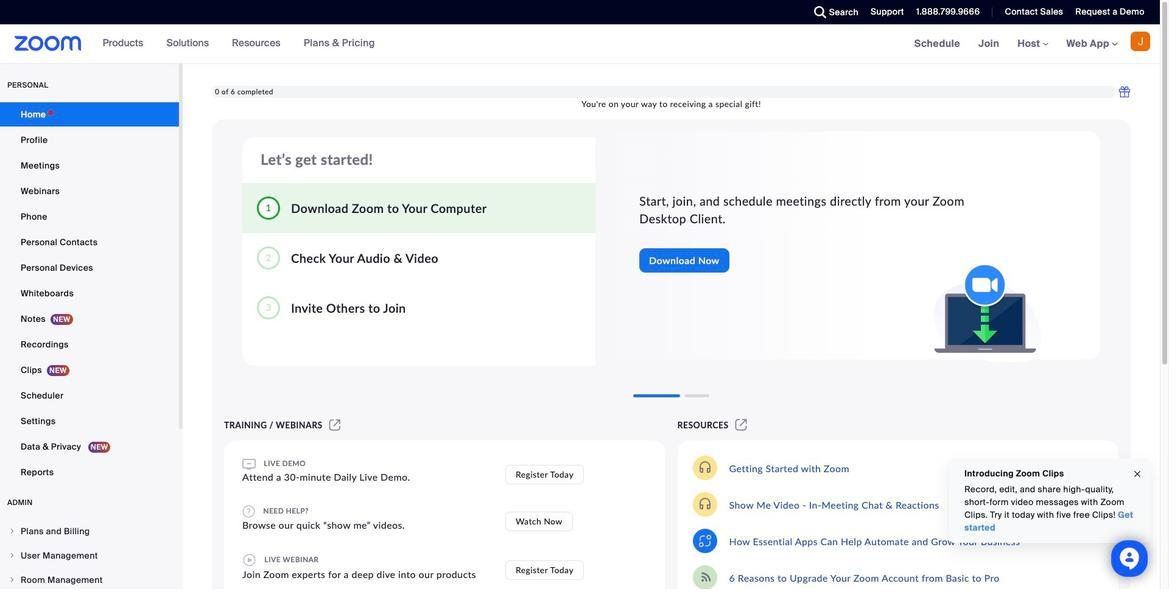Task type: locate. For each thing, give the bounding box(es) containing it.
right image down right image at bottom
[[9, 577, 16, 584]]

2 vertical spatial menu item
[[0, 569, 179, 590]]

1 horizontal spatial window new image
[[734, 420, 749, 431]]

personal menu menu
[[0, 102, 179, 486]]

1 vertical spatial menu item
[[0, 545, 179, 568]]

1 window new image from the left
[[328, 420, 342, 431]]

window new image
[[328, 420, 342, 431], [734, 420, 749, 431]]

0 vertical spatial menu item
[[0, 520, 179, 543]]

1 right image from the top
[[9, 528, 16, 535]]

0 vertical spatial right image
[[9, 528, 16, 535]]

menu item
[[0, 520, 179, 543], [0, 545, 179, 568], [0, 569, 179, 590]]

2 right image from the top
[[9, 577, 16, 584]]

meetings navigation
[[905, 24, 1160, 64]]

right image for 3rd menu item from the bottom of the admin menu menu
[[9, 528, 16, 535]]

zoom logo image
[[15, 36, 81, 51]]

1 menu item from the top
[[0, 520, 179, 543]]

product information navigation
[[94, 24, 384, 63]]

right image up right image at bottom
[[9, 528, 16, 535]]

0 horizontal spatial window new image
[[328, 420, 342, 431]]

right image
[[9, 528, 16, 535], [9, 577, 16, 584]]

admin menu menu
[[0, 520, 179, 590]]

1 vertical spatial right image
[[9, 577, 16, 584]]

profile picture image
[[1131, 32, 1151, 51]]

2 menu item from the top
[[0, 545, 179, 568]]

banner
[[0, 24, 1160, 64]]



Task type: describe. For each thing, give the bounding box(es) containing it.
close image
[[1133, 468, 1143, 481]]

right image for first menu item from the bottom
[[9, 577, 16, 584]]

2 window new image from the left
[[734, 420, 749, 431]]

right image
[[9, 552, 16, 560]]

3 menu item from the top
[[0, 569, 179, 590]]



Task type: vqa. For each thing, say whether or not it's contained in the screenshot.
Tabs of all notes page tab list
no



